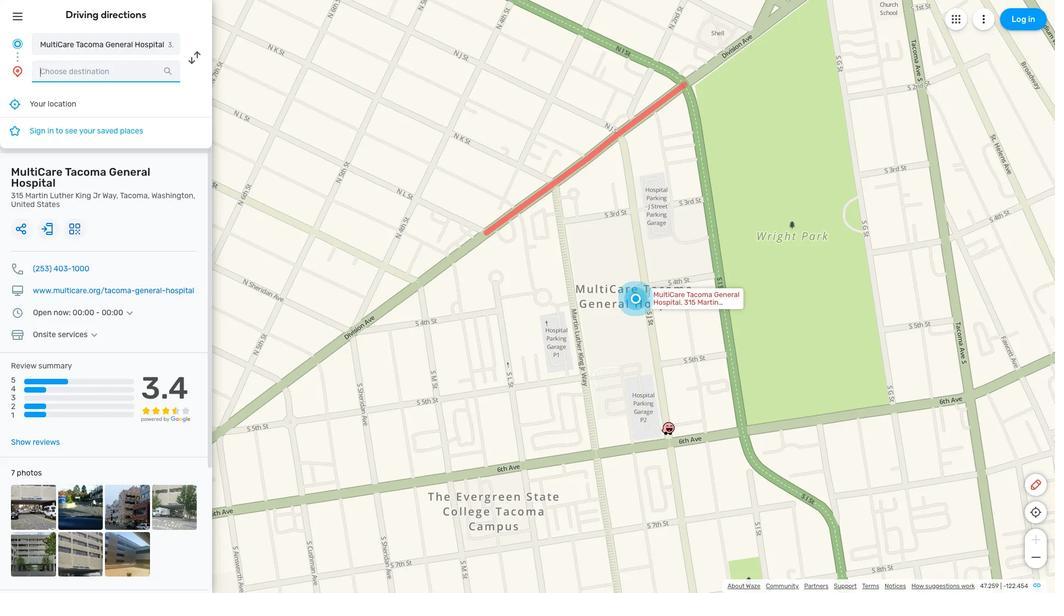 Task type: vqa. For each thing, say whether or not it's contained in the screenshot.
(253)
yes



Task type: locate. For each thing, give the bounding box(es) containing it.
00:00 down www.multicare.org/tacoma-general-hospital link
[[102, 308, 123, 318]]

- up chevron down icon in the bottom of the page
[[96, 308, 100, 318]]

7
[[11, 469, 15, 478]]

1 vertical spatial general
[[109, 165, 150, 179]]

1 horizontal spatial hospital
[[135, 40, 164, 49]]

0 horizontal spatial -
[[96, 308, 100, 318]]

image 4 of multicare tacoma general hospital, tacoma image
[[152, 485, 197, 530]]

general-
[[135, 286, 166, 296]]

king
[[75, 191, 91, 201]]

general up choose destination text field
[[105, 40, 133, 49]]

tacoma inside button
[[76, 40, 104, 49]]

tacoma,
[[120, 191, 150, 201]]

(253) 403-1000
[[33, 264, 89, 274]]

partners
[[804, 583, 828, 590]]

general
[[105, 40, 133, 49], [109, 165, 150, 179]]

tacoma up king
[[65, 165, 106, 179]]

onsite services button
[[33, 330, 101, 340]]

2 00:00 from the left
[[102, 308, 123, 318]]

hospital inside button
[[135, 40, 164, 49]]

driving directions
[[66, 9, 146, 21]]

3
[[11, 394, 16, 403]]

1 vertical spatial multicare
[[11, 165, 63, 179]]

1 vertical spatial tacoma
[[65, 165, 106, 179]]

hospital
[[135, 40, 164, 49], [11, 176, 56, 190]]

3.4
[[141, 370, 188, 407]]

general for multicare tacoma general hospital
[[105, 40, 133, 49]]

review
[[11, 362, 36, 371]]

work
[[961, 583, 975, 590]]

1 vertical spatial hospital
[[11, 176, 56, 190]]

1 horizontal spatial -
[[1003, 583, 1006, 590]]

4
[[11, 385, 16, 394]]

1 horizontal spatial 00:00
[[102, 308, 123, 318]]

notices link
[[885, 583, 906, 590]]

tacoma down driving
[[76, 40, 104, 49]]

www.multicare.org/tacoma-general-hospital
[[33, 286, 194, 296]]

list box
[[0, 91, 212, 148]]

0 horizontal spatial hospital
[[11, 176, 56, 190]]

terms
[[862, 583, 879, 590]]

image 7 of multicare tacoma general hospital, tacoma image
[[105, 532, 150, 577]]

general up tacoma,
[[109, 165, 150, 179]]

image 1 of multicare tacoma general hospital, tacoma image
[[11, 485, 56, 530]]

about waze community partners support terms notices how suggestions work 47.259 | -122.454
[[728, 583, 1028, 590]]

00:00 right now:
[[73, 308, 94, 318]]

1
[[11, 411, 14, 421]]

show reviews
[[11, 438, 60, 447]]

tacoma for multicare tacoma general hospital
[[76, 40, 104, 49]]

multicare inside button
[[40, 40, 74, 49]]

tacoma inside the multicare tacoma general hospital 315 martin luther king jr way, tacoma, washington, united states
[[65, 165, 106, 179]]

multicare up the martin
[[11, 165, 63, 179]]

0 vertical spatial hospital
[[135, 40, 164, 49]]

general inside the multicare tacoma general hospital 315 martin luther king jr way, tacoma, washington, united states
[[109, 165, 150, 179]]

- right |
[[1003, 583, 1006, 590]]

00:00
[[73, 308, 94, 318], [102, 308, 123, 318]]

-
[[96, 308, 100, 318], [1003, 583, 1006, 590]]

multicare down driving
[[40, 40, 74, 49]]

0 vertical spatial tacoma
[[76, 40, 104, 49]]

hospital
[[166, 286, 194, 296]]

hospital down "directions"
[[135, 40, 164, 49]]

0 vertical spatial multicare
[[40, 40, 74, 49]]

partners link
[[804, 583, 828, 590]]

www.multicare.org/tacoma-
[[33, 286, 135, 296]]

general inside button
[[105, 40, 133, 49]]

multicare for multicare tacoma general hospital 315 martin luther king jr way, tacoma, washington, united states
[[11, 165, 63, 179]]

luther
[[50, 191, 73, 201]]

community link
[[766, 583, 799, 590]]

multicare inside the multicare tacoma general hospital 315 martin luther king jr way, tacoma, washington, united states
[[11, 165, 63, 179]]

about
[[728, 583, 745, 590]]

1000
[[71, 264, 89, 274]]

recenter image
[[8, 98, 21, 111]]

services
[[58, 330, 88, 340]]

image 6 of multicare tacoma general hospital, tacoma image
[[58, 532, 103, 577]]

hospital up the martin
[[11, 176, 56, 190]]

5
[[11, 376, 16, 385]]

clock image
[[11, 307, 24, 320]]

link image
[[1033, 581, 1041, 590]]

0 vertical spatial general
[[105, 40, 133, 49]]

how
[[912, 583, 924, 590]]

reviews
[[33, 438, 60, 447]]

0 horizontal spatial 00:00
[[73, 308, 94, 318]]

(253) 403-1000 link
[[33, 264, 89, 274]]

now:
[[54, 308, 71, 318]]

(253)
[[33, 264, 52, 274]]

tacoma
[[76, 40, 104, 49], [65, 165, 106, 179]]

store image
[[11, 329, 24, 342]]

multicare
[[40, 40, 74, 49], [11, 165, 63, 179]]

0 vertical spatial -
[[96, 308, 100, 318]]

notices
[[885, 583, 906, 590]]

122.454
[[1006, 583, 1028, 590]]

hospital for multicare tacoma general hospital 315 martin luther king jr way, tacoma, washington, united states
[[11, 176, 56, 190]]

review summary
[[11, 362, 72, 371]]

washington,
[[151, 191, 195, 201]]

current location image
[[11, 37, 24, 51]]

open
[[33, 308, 52, 318]]

general for multicare tacoma general hospital 315 martin luther king jr way, tacoma, washington, united states
[[109, 165, 150, 179]]

image 5 of multicare tacoma general hospital, tacoma image
[[11, 532, 56, 577]]

hospital inside the multicare tacoma general hospital 315 martin luther king jr way, tacoma, washington, united states
[[11, 176, 56, 190]]



Task type: describe. For each thing, give the bounding box(es) containing it.
multicare tacoma general hospital button
[[32, 33, 180, 55]]

5 4 3 2 1
[[11, 376, 16, 421]]

multicare tacoma general hospital
[[40, 40, 164, 49]]

zoom in image
[[1029, 534, 1043, 547]]

show
[[11, 438, 31, 447]]

open now: 00:00 - 00:00 button
[[33, 308, 136, 318]]

pencil image
[[1029, 479, 1042, 492]]

zoom out image
[[1029, 551, 1043, 564]]

computer image
[[11, 285, 24, 298]]

315
[[11, 191, 23, 201]]

2
[[11, 402, 16, 412]]

7 photos
[[11, 469, 42, 478]]

support link
[[834, 583, 857, 590]]

www.multicare.org/tacoma-general-hospital link
[[33, 286, 194, 296]]

photos
[[17, 469, 42, 478]]

tacoma for multicare tacoma general hospital 315 martin luther king jr way, tacoma, washington, united states
[[65, 165, 106, 179]]

support
[[834, 583, 857, 590]]

chevron down image
[[88, 331, 101, 340]]

403-
[[54, 264, 71, 274]]

terms link
[[862, 583, 879, 590]]

way,
[[102, 191, 118, 201]]

1 vertical spatial -
[[1003, 583, 1006, 590]]

|
[[1000, 583, 1002, 590]]

driving
[[66, 9, 99, 21]]

states
[[37, 200, 60, 209]]

onsite
[[33, 330, 56, 340]]

martin
[[25, 191, 48, 201]]

jr
[[93, 191, 101, 201]]

multicare for multicare tacoma general hospital
[[40, 40, 74, 49]]

star image
[[8, 124, 21, 137]]

how suggestions work link
[[912, 583, 975, 590]]

united
[[11, 200, 35, 209]]

location image
[[11, 65, 24, 78]]

onsite services
[[33, 330, 88, 340]]

community
[[766, 583, 799, 590]]

1 00:00 from the left
[[73, 308, 94, 318]]

multicare tacoma general hospital 315 martin luther king jr way, tacoma, washington, united states
[[11, 165, 195, 209]]

image 3 of multicare tacoma general hospital, tacoma image
[[105, 485, 150, 530]]

47.259
[[980, 583, 999, 590]]

open now: 00:00 - 00:00
[[33, 308, 123, 318]]

chevron down image
[[123, 309, 136, 318]]

Choose destination text field
[[32, 60, 180, 82]]

hospital for multicare tacoma general hospital
[[135, 40, 164, 49]]

image 2 of multicare tacoma general hospital, tacoma image
[[58, 485, 103, 530]]

about waze link
[[728, 583, 760, 590]]

suggestions
[[925, 583, 960, 590]]

directions
[[101, 9, 146, 21]]

waze
[[746, 583, 760, 590]]

summary
[[38, 362, 72, 371]]

call image
[[11, 263, 24, 276]]



